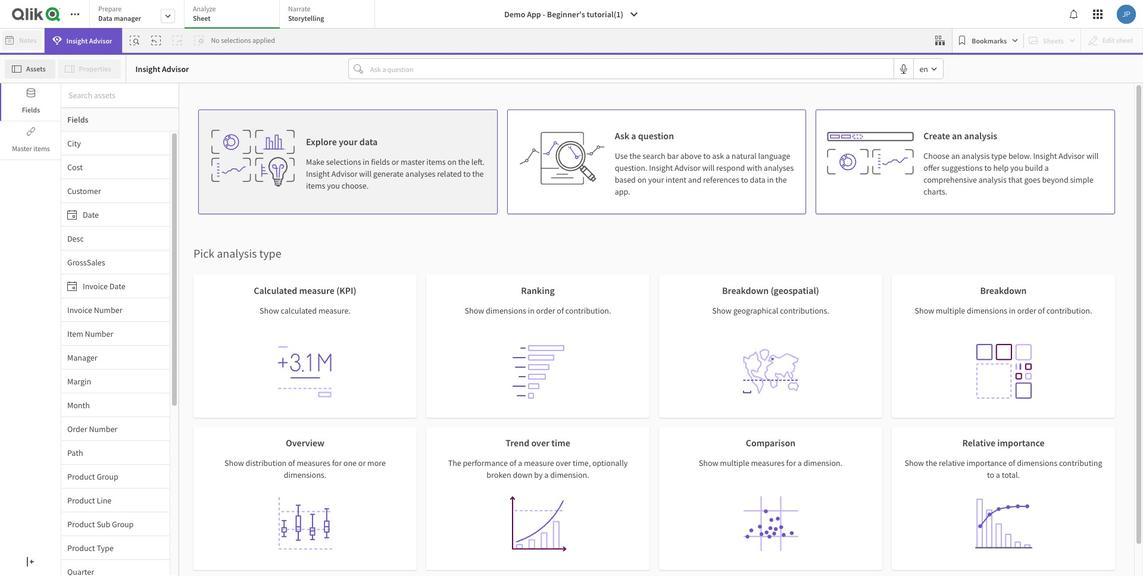 Task type: locate. For each thing, give the bounding box(es) containing it.
0 horizontal spatial dimension.
[[550, 470, 589, 481]]

of
[[657, 161, 669, 178], [557, 306, 564, 316], [1038, 306, 1045, 316], [733, 308, 745, 325], [288, 458, 295, 469], [510, 458, 517, 469], [1009, 458, 1016, 469]]

or up generate
[[392, 157, 399, 167]]

group
[[703, 83, 729, 96], [1122, 130, 1144, 142], [97, 471, 118, 482], [112, 519, 134, 530]]

fields up master items
[[22, 105, 40, 114]]

set
[[997, 554, 1008, 564]]

navigate down navigate from sheet to sheet using the
[[619, 394, 669, 411]]

top up the 'icon'
[[752, 376, 772, 393]]

0 vertical spatial multiple
[[936, 306, 966, 316]]

0 horizontal spatial margin
[[67, 376, 91, 387]]

date button
[[61, 209, 170, 220]]

1 vertical spatial selecting
[[696, 433, 748, 451]]

1 vertical spatial navigate
[[619, 394, 669, 411]]

sales
[[578, 83, 602, 96], [998, 130, 1021, 142]]

selections inside clear your selections by selecting the
[[647, 470, 705, 487]]

natural
[[732, 151, 757, 161]]

right
[[643, 433, 670, 451]]

data right go
[[750, 175, 766, 185]]

1 horizontal spatial items
[[306, 180, 325, 191]]

in inside in the top right. navigate to a specific sheet by selecting the
[[718, 376, 728, 393]]

2 breakdown from the left
[[981, 285, 1027, 297]]

measure
[[299, 285, 335, 297], [524, 458, 554, 469]]

product left type
[[67, 543, 95, 554]]

show for comparison
[[699, 458, 719, 469]]

1 vertical spatial @
[[10, 144, 17, 155]]

to left total.
[[988, 470, 995, 481]]

0 vertical spatial sales
[[578, 83, 602, 96]]

want
[[669, 452, 698, 469]]

this up rest
[[705, 289, 728, 306]]

advisor inside choose an analysis type below. insight advisor will offer suggestions to help you build a comprehensive analysis that goes beyond simple charts.
[[1059, 151, 1085, 161]]

2 measures from the left
[[751, 458, 785, 469]]

cost
[[67, 162, 83, 172]]

in up the time,
[[586, 433, 597, 451]]

way
[[633, 234, 656, 251]]

in down the language
[[768, 175, 774, 185]]

0 horizontal spatial multiple
[[720, 458, 750, 469]]

on down question.
[[638, 175, 647, 185]]

the
[[448, 458, 462, 469], [966, 554, 979, 564]]

2 vertical spatial invoice
[[67, 305, 92, 315]]

negative
[[1040, 554, 1069, 564]]

can
[[1135, 554, 1144, 564]]

explore
[[306, 136, 337, 148]]

assets button
[[5, 59, 55, 78]]

top inside icon in the top right and selecting the sheet that you want to explore.
[[620, 433, 640, 451]]

product left sub
[[67, 519, 95, 530]]

product
[[666, 83, 701, 96], [1085, 130, 1120, 142], [961, 336, 996, 348], [67, 471, 95, 482], [67, 495, 95, 506], [67, 519, 95, 530], [67, 543, 95, 554]]

0 horizontal spatial the
[[448, 458, 462, 469]]

1 horizontal spatial measures
[[751, 458, 785, 469]]

that left can at bottom right
[[1119, 554, 1133, 564]]

1 horizontal spatial for
[[787, 458, 796, 469]]

use
[[615, 151, 628, 161]]

0 vertical spatial on
[[448, 157, 457, 167]]

that left goes
[[1009, 175, 1023, 185]]

navigate
[[586, 358, 636, 375], [619, 394, 669, 411]]

selecting inside in the top right. navigate to a specific sheet by selecting the
[[602, 415, 654, 432]]

0 vertical spatial an
[[953, 130, 963, 142]]

1 vertical spatial measure
[[524, 458, 554, 469]]

dimension. inside the performance of a measure over time, optionally broken down by a dimension.
[[550, 470, 589, 481]]

invoice right per in the right top of the page
[[1039, 130, 1071, 142]]

the up specific
[[731, 376, 750, 393]]

2 horizontal spatial or
[[1071, 554, 1078, 564]]

1 vertical spatial or
[[358, 458, 366, 469]]

the down the language
[[776, 175, 787, 185]]

analyze
[[193, 4, 216, 13]]

sheet
[[716, 179, 748, 196], [669, 358, 700, 375], [718, 358, 749, 375], [743, 394, 774, 411], [586, 452, 618, 469]]

0 horizontal spatial order
[[536, 306, 555, 316]]

demo
[[505, 9, 526, 20]]

from
[[639, 358, 666, 375]]

0 horizontal spatial contribution.
[[566, 306, 611, 316]]

application
[[0, 0, 1144, 577], [577, 123, 785, 571]]

this inside continue to explore this app by interacting with the rest of the sheets
[[705, 289, 728, 306]]

date down grosssales button
[[109, 281, 125, 292]]

0 horizontal spatial top
[[620, 433, 640, 451]]

in
[[363, 157, 370, 167], [768, 175, 774, 185], [692, 197, 702, 215], [675, 216, 686, 233], [528, 306, 535, 316], [1009, 306, 1016, 316], [718, 376, 728, 393], [586, 433, 597, 451]]

dimensions.
[[284, 470, 327, 481]]

data inside use the search bar above to ask a natural language question. insight advisor will respond with analyses based on your intent and references to data in the app.
[[750, 175, 766, 185]]

or inside application
[[1071, 554, 1078, 564]]

how
[[687, 142, 712, 160]]

insight inside make selections in fields or master items on the left. insight advisor will generate analyses related to the items you choose.
[[306, 169, 330, 179]]

0 vertical spatial top
[[752, 376, 772, 393]]

0 vertical spatial importance
[[998, 437, 1045, 449]]

a
[[632, 130, 637, 142], [726, 151, 730, 161], [1045, 163, 1049, 173], [654, 252, 661, 270], [687, 394, 693, 411], [518, 458, 523, 469], [798, 458, 802, 469], [545, 470, 549, 481], [996, 470, 1001, 481]]

1 horizontal spatial top
[[752, 376, 772, 393]]

or inside the show distribution of measures for one or more dimensions.
[[358, 458, 366, 469]]

clear your selections by selecting the
[[586, 470, 721, 509]]

selections inside make selections in fields or master items on the left. insight advisor will generate analyses related to the items you choose.
[[326, 157, 361, 167]]

@ inside button
[[39, 60, 48, 74]]

1 vertical spatial over
[[556, 458, 571, 469]]

insight down make on the left top
[[306, 169, 330, 179]]

1 horizontal spatial order
[[1018, 306, 1037, 316]]

manager button
[[61, 352, 170, 363]]

0 horizontal spatial or
[[358, 458, 366, 469]]

breakdown for breakdown
[[981, 285, 1027, 297]]

product for product treemap
[[961, 336, 996, 348]]

for
[[332, 458, 342, 469], [787, 458, 796, 469]]

number right 'item'
[[85, 329, 113, 339]]

a inside use the search bar above to ask a natural language question. insight advisor will respond with analyses based on your intent and references to data in the app.
[[726, 151, 730, 161]]

navigate inside navigate from sheet to sheet using the
[[586, 358, 636, 375]]

0 vertical spatial @
[[39, 60, 48, 74]]

advisor inside use the search bar above to ask a natural language question. insight advisor will respond with analyses based on your intent and references to data in the app.
[[675, 163, 701, 173]]

by inside continue to explore this app by interacting with the rest of the sheets
[[755, 289, 769, 306]]

master items button
[[0, 122, 61, 160], [1, 122, 61, 160]]

importance down relative
[[967, 458, 1007, 469]]

data inside product treemap * the data set contains negative or zero values that cannot be shown in this chart. application
[[980, 554, 996, 564]]

now
[[586, 142, 613, 160]]

to inside show the relative importance of dimensions contributing to a total.
[[988, 470, 995, 481]]

insight advisor down step back image
[[136, 63, 189, 74]]

1 vertical spatial with
[[654, 308, 681, 325]]

1 horizontal spatial type
[[992, 151, 1007, 161]]

show for relative importance
[[905, 458, 925, 469]]

geographical
[[734, 306, 779, 316]]

1 order from the left
[[536, 306, 555, 316]]

sheet up specific
[[718, 358, 749, 375]]

show distribution of measures for one or more dimensions.
[[225, 458, 386, 481]]

master
[[12, 144, 32, 153]]

tab list
[[89, 0, 379, 30]]

the up charts
[[705, 197, 724, 215]]

0 horizontal spatial measures
[[297, 458, 331, 469]]

make
[[306, 157, 325, 167]]

too!
[[682, 252, 705, 270]]

fields up the city
[[67, 114, 89, 125]]

suggestions
[[942, 163, 983, 173]]

with down natural
[[747, 163, 762, 173]]

2 horizontal spatial items
[[427, 157, 446, 167]]

simple
[[1071, 175, 1094, 185]]

this down data,
[[692, 179, 714, 196]]

2 horizontal spatial dimensions
[[1018, 458, 1058, 469]]

0 horizontal spatial will
[[359, 169, 372, 179]]

of inside now that you see how qlik sense connects all of your data, go ahead and explore this sheet by making selections in the filters above. clicking in charts is another way to make selections so give that a try too!
[[657, 161, 669, 178]]

1 vertical spatial this
[[705, 289, 728, 306]]

items
[[33, 144, 50, 153], [427, 157, 446, 167], [306, 180, 325, 191]]

product sub group
[[67, 519, 134, 530]]

making
[[586, 197, 628, 215]]

for left the one
[[332, 458, 342, 469]]

or for product treemap
[[1071, 554, 1078, 564]]

app
[[731, 289, 753, 306]]

collapse element
[[524, 58, 547, 77]]

selections
[[221, 36, 251, 45], [326, 157, 361, 167], [631, 197, 689, 215], [707, 234, 765, 251], [647, 470, 705, 487]]

prepare data manager
[[98, 4, 141, 23]]

0 vertical spatial navigate
[[586, 358, 636, 375]]

data for explore your data
[[360, 136, 378, 148]]

in the top right. navigate to a specific sheet by selecting the
[[586, 376, 774, 432]]

1 horizontal spatial data
[[750, 175, 766, 185]]

product left line
[[67, 495, 95, 506]]

explore down the all
[[647, 179, 690, 196]]

selecting inside clear your selections by selecting the
[[586, 491, 638, 509]]

city button
[[61, 138, 170, 149]]

or for overview
[[358, 458, 366, 469]]

with right the interacting
[[654, 308, 681, 325]]

0 horizontal spatial for
[[332, 458, 342, 469]]

the inside the performance of a measure over time, optionally broken down by a dimension.
[[448, 458, 462, 469]]

over left the time,
[[556, 458, 571, 469]]

insight inside dropdown button
[[66, 36, 88, 45]]

0 horizontal spatial with
[[654, 308, 681, 325]]

prepare
[[98, 4, 122, 13]]

1 vertical spatial invoice
[[83, 281, 108, 292]]

the right using
[[620, 376, 639, 393]]

1 vertical spatial importance
[[967, 458, 1007, 469]]

0 horizontal spatial insight advisor
[[66, 36, 112, 45]]

0 vertical spatial measure
[[299, 285, 335, 297]]

you down right
[[646, 452, 667, 469]]

1 vertical spatial type
[[259, 246, 282, 261]]

2 vertical spatial number
[[89, 424, 117, 435]]

continue to explore this app by interacting with the rest of the sheets
[[586, 289, 769, 343]]

2 horizontal spatial data
[[980, 554, 996, 564]]

insight inside choose an analysis type below. insight advisor will offer suggestions to help you build a comprehensive analysis that goes beyond simple charts.
[[1034, 151, 1058, 161]]

choose an analysis type below. insight advisor will offer suggestions to help you build a comprehensive analysis that goes beyond simple charts.
[[924, 151, 1099, 197]]

narrate
[[288, 4, 311, 13]]

ask a question
[[615, 130, 674, 142]]

breakdown up geographical
[[723, 285, 769, 297]]

multiple down comparison
[[720, 458, 750, 469]]

0 vertical spatial invoice
[[1039, 130, 1071, 142]]

date
[[83, 209, 99, 220], [109, 281, 125, 292]]

type up calculated
[[259, 246, 282, 261]]

and up want
[[672, 433, 694, 451]]

explore down try
[[659, 289, 703, 306]]

sales left per in the right top of the page
[[998, 130, 1021, 142]]

1 vertical spatial dimension.
[[550, 470, 589, 481]]

selections up clicking
[[631, 197, 689, 215]]

make selections in fields or master items on the left. insight advisor will generate analyses related to the items you choose.
[[306, 157, 485, 191]]

an right "create"
[[953, 130, 963, 142]]

on inside make selections in fields or master items on the left. insight advisor will generate analyses related to the items you choose.
[[448, 157, 457, 167]]

1 for from the left
[[332, 458, 342, 469]]

and inside now that you see how qlik sense connects all of your data, go ahead and explore this sheet by making selections in the filters above. clicking in charts is another way to make selections so give that a try too!
[[623, 179, 645, 196]]

selections down want
[[647, 470, 705, 487]]

0 vertical spatial selecting
[[602, 415, 654, 432]]

one
[[344, 458, 357, 469]]

to up try
[[659, 234, 671, 251]]

0 vertical spatial dimension.
[[804, 458, 843, 469]]

desc button
[[61, 233, 170, 244]]

with inside use the search bar above to ask a natural language question. insight advisor will respond with analyses based on your intent and references to data in the app.
[[747, 163, 762, 173]]

1 horizontal spatial margin
[[622, 83, 652, 96]]

month
[[67, 400, 90, 411]]

will down ask
[[703, 163, 715, 173]]

1 horizontal spatial the
[[966, 554, 979, 564]]

1 horizontal spatial with
[[747, 163, 762, 173]]

1 horizontal spatial analyses
[[764, 163, 794, 173]]

dimensions up product treemap at the bottom right
[[967, 306, 1008, 316]]

1 vertical spatial sales
[[998, 130, 1021, 142]]

in left fields
[[363, 157, 370, 167]]

to right related
[[464, 169, 471, 179]]

and
[[604, 83, 620, 96], [688, 175, 702, 185], [623, 179, 645, 196], [672, 433, 694, 451]]

and inside icon in the top right and selecting the sheet that you want to explore.
[[672, 433, 694, 451]]

explore.
[[715, 452, 761, 469]]

1 horizontal spatial fields
[[67, 114, 89, 125]]

0 horizontal spatial breakdown
[[723, 285, 769, 297]]

1 horizontal spatial multiple
[[936, 306, 966, 316]]

0 vertical spatial the
[[448, 458, 462, 469]]

2 vertical spatial or
[[1071, 554, 1078, 564]]

city
[[67, 138, 81, 149]]

that
[[616, 142, 639, 160], [1009, 175, 1023, 185], [629, 252, 652, 270], [620, 452, 643, 469], [1119, 554, 1133, 564]]

invoice date
[[83, 281, 125, 292]]

date down customer
[[83, 209, 99, 220]]

create an analysis
[[924, 130, 998, 142]]

the performance of a measure over time, optionally broken down by a dimension.
[[448, 458, 628, 481]]

dimensions
[[486, 306, 527, 316], [967, 306, 1008, 316], [1018, 458, 1058, 469]]

the inside clear your selections by selecting the
[[641, 491, 659, 509]]

0 vertical spatial margin
[[622, 83, 652, 96]]

1 vertical spatial on
[[638, 175, 647, 185]]

pick
[[194, 246, 215, 261]]

in inside icon in the top right and selecting the sheet that you want to explore.
[[586, 433, 597, 451]]

selections tool image
[[936, 36, 945, 45]]

to right want
[[701, 452, 713, 469]]

0 vertical spatial this
[[692, 179, 714, 196]]

0 vertical spatial data
[[360, 136, 378, 148]]

this
[[692, 179, 714, 196], [705, 289, 728, 306]]

charts
[[688, 216, 725, 233]]

0 horizontal spatial analyses
[[406, 169, 436, 179]]

navigate up using
[[586, 358, 636, 375]]

will inside make selections in fields or master items on the left. insight advisor will generate analyses related to the items you choose.
[[359, 169, 372, 179]]

and down ask a question text box
[[604, 83, 620, 96]]

0 vertical spatial over
[[532, 437, 550, 449]]

show multiple dimensions in order of contribution.
[[915, 306, 1093, 316]]

0 horizontal spatial type
[[259, 246, 282, 261]]

show for overview
[[225, 458, 244, 469]]

over
[[532, 437, 550, 449], [556, 458, 571, 469]]

your inside clear your selections by selecting the
[[619, 470, 644, 487]]

0 horizontal spatial data
[[360, 136, 378, 148]]

the left performance
[[448, 458, 462, 469]]

1 vertical spatial multiple
[[720, 458, 750, 469]]

0 vertical spatial date
[[83, 209, 99, 220]]

insight advisor down data at the left top
[[66, 36, 112, 45]]

of inside the performance of a measure over time, optionally broken down by a dimension.
[[510, 458, 517, 469]]

Search assets text field
[[61, 85, 179, 106]]

menu
[[61, 132, 179, 577]]

1 horizontal spatial or
[[392, 157, 399, 167]]

icon in the top right and selecting the sheet that you want to explore.
[[586, 415, 772, 469]]

2 horizontal spatial will
[[1087, 151, 1099, 161]]

the right *
[[966, 554, 979, 564]]

question.
[[615, 163, 648, 173]]

0 vertical spatial number
[[94, 305, 122, 315]]

to inside choose an analysis type below. insight advisor will offer suggestions to help you build a comprehensive analysis that goes beyond simple charts.
[[985, 163, 992, 173]]

an inside choose an analysis type below. insight advisor will offer suggestions to help you build a comprehensive analysis that goes beyond simple charts.
[[952, 151, 960, 161]]

personal
[[24, 560, 55, 570]]

show inside the show distribution of measures for one or more dimensions.
[[225, 458, 244, 469]]

multiple up product treemap at the bottom right
[[936, 306, 966, 316]]

1 vertical spatial number
[[85, 329, 113, 339]]

your left intent
[[648, 175, 664, 185]]

fields
[[22, 105, 40, 114], [67, 114, 89, 125]]

month button
[[61, 400, 170, 411]]

invoice for date
[[83, 281, 108, 292]]

will up simple
[[1087, 151, 1099, 161]]

by down right.
[[586, 415, 600, 432]]

that inside icon in the top right and selecting the sheet that you want to explore.
[[620, 452, 643, 469]]

measures down comparison
[[751, 458, 785, 469]]

or left zero
[[1071, 554, 1078, 564]]

1 vertical spatial top
[[620, 433, 640, 451]]

analysis
[[965, 130, 998, 142], [962, 151, 990, 161], [979, 175, 1007, 185], [217, 246, 257, 261]]

broken
[[487, 470, 511, 481]]

measure inside the performance of a measure over time, optionally broken down by a dimension.
[[524, 458, 554, 469]]

that inside product treemap * the data set contains negative or zero values that cannot be shown in this chart. application
[[1119, 554, 1133, 564]]

1 horizontal spatial contribution.
[[1047, 306, 1093, 316]]

0 vertical spatial explore
[[647, 179, 690, 196]]

multiple for breakdown
[[936, 306, 966, 316]]

product sub group button
[[61, 519, 170, 530]]

will up choose.
[[359, 169, 372, 179]]

details image
[[500, 58, 524, 77]]

2 contribution. from the left
[[1047, 306, 1093, 316]]

dimensions down ranking in the left of the page
[[486, 306, 527, 316]]

measure up down
[[524, 458, 554, 469]]

1 vertical spatial the
[[966, 554, 979, 564]]

to inside icon in the top right and selecting the sheet that you want to explore.
[[701, 452, 713, 469]]

search
[[643, 151, 666, 161]]

the left "left."
[[458, 157, 470, 167]]

to down navigate from sheet to sheet using the
[[672, 394, 684, 411]]

insight up build
[[1034, 151, 1058, 161]]

by down explore.
[[708, 470, 721, 487]]

in down ranking in the left of the page
[[528, 306, 535, 316]]

on up related
[[448, 157, 457, 167]]

number for item number
[[85, 329, 113, 339]]

item
[[67, 329, 83, 339]]

0 horizontal spatial on
[[448, 157, 457, 167]]

analyses down the language
[[764, 163, 794, 173]]

1 horizontal spatial dimensions
[[967, 306, 1008, 316]]

1 horizontal spatial dimension.
[[804, 458, 843, 469]]

selecting down clear
[[586, 491, 638, 509]]

show for breakdown
[[915, 306, 935, 316]]

sheet down go
[[716, 179, 748, 196]]

0 horizontal spatial @
[[10, 144, 17, 155]]

2 vertical spatial data
[[980, 554, 996, 564]]

the down right
[[641, 491, 659, 509]]

path button
[[61, 448, 170, 458]]

path
[[67, 448, 83, 458]]

for down comparison
[[787, 458, 796, 469]]

invoice up invoice number
[[83, 281, 108, 292]]

1 vertical spatial data
[[750, 175, 766, 185]]

0 vertical spatial type
[[992, 151, 1007, 161]]

selecting up explore.
[[696, 433, 748, 451]]

show for ranking
[[465, 306, 484, 316]]

1 breakdown from the left
[[723, 285, 769, 297]]

explore inside continue to explore this app by interacting with the rest of the sheets
[[659, 289, 703, 306]]

total.
[[1002, 470, 1020, 481]]

to left help
[[985, 163, 992, 173]]

by up 'filters'
[[751, 179, 764, 196]]

insight down search
[[649, 163, 673, 173]]

1 vertical spatial explore
[[659, 289, 703, 306]]

sheet up the 'icon'
[[743, 394, 774, 411]]

data for * the data set contains negative or zero values that can
[[980, 554, 996, 564]]

type
[[97, 543, 114, 554]]

0 vertical spatial items
[[33, 144, 50, 153]]

2 vertical spatial selecting
[[586, 491, 638, 509]]

number down invoice date on the left
[[94, 305, 122, 315]]

to inside continue to explore this app by interacting with the rest of the sheets
[[643, 289, 656, 306]]

1 horizontal spatial measure
[[524, 458, 554, 469]]

0 vertical spatial or
[[392, 157, 399, 167]]

insight inside use the search bar above to ask a natural language question. insight advisor will respond with analyses based on your intent and references to data in the app.
[[649, 163, 673, 173]]

data
[[98, 14, 112, 23]]

you
[[641, 142, 662, 160], [1011, 163, 1024, 173], [327, 180, 340, 191], [646, 452, 667, 469]]

0 vertical spatial with
[[747, 163, 762, 173]]

0 vertical spatial insight advisor
[[66, 36, 112, 45]]

product up simple
[[1085, 130, 1120, 142]]

or right the one
[[358, 458, 366, 469]]

analyses down master
[[406, 169, 436, 179]]

the inside navigate from sheet to sheet using the
[[620, 376, 639, 393]]

@
[[39, 60, 48, 74], [10, 144, 17, 155]]

top left right
[[620, 433, 640, 451]]

to up specific
[[703, 358, 715, 375]]

order down ranking in the left of the page
[[536, 306, 555, 316]]

the up optionally
[[599, 433, 618, 451]]

1 measures from the left
[[297, 458, 331, 469]]

1 vertical spatial an
[[952, 151, 960, 161]]

fields
[[371, 157, 390, 167]]

importance
[[998, 437, 1045, 449], [967, 458, 1007, 469]]

bold element
[[42, 84, 58, 98]]

measures up dimensions.
[[297, 458, 331, 469]]

show inside show the relative importance of dimensions contributing to a total.
[[905, 458, 925, 469]]

navigate inside in the top right. navigate to a specific sheet by selecting the
[[619, 394, 669, 411]]

the up right
[[657, 415, 675, 432]]



Task type: vqa. For each thing, say whether or not it's contained in the screenshot.
Month
yes



Task type: describe. For each thing, give the bounding box(es) containing it.
product group button
[[61, 471, 170, 482]]

2 for from the left
[[787, 458, 796, 469]]

product type
[[67, 543, 114, 554]]

will inside choose an analysis type below. insight advisor will offer suggestions to help you build a comprehensive analysis that goes beyond simple charts.
[[1087, 151, 1099, 161]]

make
[[673, 234, 704, 251]]

on inside use the search bar above to ask a natural language question. insight advisor will respond with analyses based on your intent and references to data in the app.
[[638, 175, 647, 185]]

group inside application
[[1122, 130, 1144, 142]]

the down app
[[748, 308, 768, 325]]

bar
[[667, 151, 679, 161]]

type inside choose an analysis type below. insight advisor will offer suggestions to help you build a comprehensive analysis that goes beyond simple charts.
[[992, 151, 1007, 161]]

see
[[665, 142, 684, 160]]

the inside show the relative importance of dimensions contributing to a total.
[[926, 458, 938, 469]]

relative
[[963, 437, 996, 449]]

and inside use the search bar above to ask a natural language question. insight advisor will respond with analyses based on your intent and references to data in the app.
[[688, 175, 702, 185]]

average
[[961, 130, 996, 142]]

of inside the show distribution of measures for one or more dimensions.
[[288, 458, 295, 469]]

the inside product treemap * the data set contains negative or zero values that cannot be shown in this chart. application
[[966, 554, 979, 564]]

show multiple measures for a dimension.
[[699, 458, 843, 469]]

to inside in the top right. navigate to a specific sheet by selecting the
[[672, 394, 684, 411]]

master items
[[12, 144, 50, 153]]

manager
[[67, 352, 97, 363]]

invoice number
[[67, 305, 122, 315]]

sheet inside in the top right. navigate to a specific sheet by selecting the
[[743, 394, 774, 411]]

down
[[513, 470, 533, 481]]

now that you see how qlik sense connects all of your data, go ahead and explore this sheet by making selections in the filters above. clicking in charts is another way to make selections so give that a try too!
[[586, 142, 775, 270]]

grosssales button
[[61, 257, 170, 268]]

multiple for comparison
[[720, 458, 750, 469]]

insight down step back image
[[136, 63, 160, 74]]

in up charts
[[692, 197, 702, 215]]

time,
[[573, 458, 591, 469]]

james peterson image
[[1117, 5, 1137, 24]]

1 contribution. from the left
[[566, 306, 611, 316]]

over inside the performance of a measure over time, optionally broken down by a dimension.
[[556, 458, 571, 469]]

by inside the performance of a measure over time, optionally broken down by a dimension.
[[534, 470, 543, 481]]

Note title text field
[[10, 116, 562, 135]]

product for product sub group
[[67, 519, 95, 530]]

to down the respond
[[741, 175, 749, 185]]

sense
[[740, 142, 775, 160]]

analyses inside make selections in fields or master items on the left. insight advisor will generate analyses related to the items you choose.
[[406, 169, 436, 179]]

a inside choose an analysis type below. insight advisor will offer suggestions to help you build a comprehensive analysis that goes beyond simple charts.
[[1045, 163, 1049, 173]]

of inside show the relative importance of dimensions contributing to a total.
[[1009, 458, 1016, 469]]

1 vertical spatial date
[[109, 281, 125, 292]]

show for breakdown (geospatial)
[[713, 306, 732, 316]]

ahead
[[586, 179, 621, 196]]

this inside now that you see how qlik sense connects all of your data, go ahead and explore this sheet by making selections in the filters above. clicking in charts is another way to make selections so give that a try too!
[[692, 179, 714, 196]]

@ inside note body text field
[[10, 144, 17, 155]]

build
[[1025, 163, 1043, 173]]

toggle formatting image
[[62, 63, 72, 72]]

selecting inside icon in the top right and selecting the sheet that you want to explore.
[[696, 433, 748, 451]]

above
[[681, 151, 702, 161]]

in up treemap
[[1009, 306, 1016, 316]]

help
[[994, 163, 1009, 173]]

beginner's
[[547, 9, 585, 20]]

a inside now that you see how qlik sense connects all of your data, go ahead and explore this sheet by making selections in the filters above. clicking in charts is another way to make selections so give that a try too!
[[654, 252, 661, 270]]

you inside now that you see how qlik sense connects all of your data, go ahead and explore this sheet by making selections in the filters above. clicking in charts is another way to make selections so give that a try too!
[[641, 142, 662, 160]]

the down "left."
[[473, 169, 484, 179]]

invoice for number
[[67, 305, 92, 315]]

by inside in the top right. navigate to a specific sheet by selecting the
[[586, 415, 600, 432]]

you inside choose an analysis type below. insight advisor will offer suggestions to help you build a comprehensive analysis that goes beyond simple charts.
[[1011, 163, 1024, 173]]

generate
[[373, 169, 404, 179]]

by inside clear your selections by selecting the
[[708, 470, 721, 487]]

will inside use the search bar above to ask a natural language question. insight advisor will respond with analyses based on your intent and references to data in the app.
[[703, 163, 715, 173]]

en button
[[915, 59, 944, 79]]

0 horizontal spatial date
[[83, 209, 99, 220]]

show dimensions in order of contribution.
[[465, 306, 611, 316]]

order
[[67, 424, 87, 435]]

language
[[759, 151, 791, 161]]

trend over time
[[506, 437, 570, 449]]

@ button
[[34, 58, 53, 77]]

bookmarks
[[972, 36, 1007, 45]]

product line button
[[61, 495, 170, 506]]

menu containing city
[[61, 132, 179, 577]]

product treemap * the data set contains negative or zero values that cannot be shown in this chart. application
[[954, 329, 1144, 571]]

treemap
[[998, 336, 1035, 348]]

is
[[727, 216, 737, 233]]

your inside now that you see how qlik sense connects all of your data, go ahead and explore this sheet by making selections in the filters above. clicking in charts is another way to make selections so give that a try too!
[[671, 161, 697, 178]]

margin inside menu
[[67, 376, 91, 387]]

a inside show the relative importance of dimensions contributing to a total.
[[996, 470, 1001, 481]]

the inside now that you see how qlik sense connects all of your data, go ahead and explore this sheet by making selections in the filters above. clicking in charts is another way to make selections so give that a try too!
[[705, 197, 724, 215]]

you inside icon in the top right and selecting the sheet that you want to explore.
[[646, 452, 667, 469]]

explore inside now that you see how qlik sense connects all of your data, go ahead and explore this sheet by making selections in the filters above. clicking in charts is another way to make selections so give that a try too!
[[647, 179, 690, 196]]

italic image
[[62, 88, 69, 95]]

references
[[704, 175, 740, 185]]

with inside continue to explore this app by interacting with the rest of the sheets
[[654, 308, 681, 325]]

1 vertical spatial insight advisor
[[136, 63, 189, 74]]

demo app - beginner's tutorial(1) button
[[497, 5, 646, 24]]

create
[[924, 130, 951, 142]]

show for calculated measure (kpi)
[[260, 306, 279, 316]]

your right "explore"
[[339, 136, 358, 148]]

clicking
[[626, 216, 673, 233]]

try
[[664, 252, 679, 270]]

breakdown (geospatial)
[[723, 285, 820, 297]]

tab list containing prepare
[[89, 0, 379, 30]]

underline image
[[79, 88, 86, 95]]

number for invoice number
[[94, 305, 122, 315]]

intent
[[666, 175, 687, 185]]

by down ask a question text box
[[654, 83, 664, 96]]

a inside in the top right. navigate to a specific sheet by selecting the
[[687, 394, 693, 411]]

product for product group
[[67, 471, 95, 482]]

top inside in the top right. navigate to a specific sheet by selecting the
[[752, 376, 772, 393]]

question
[[638, 130, 674, 142]]

the up question.
[[630, 151, 641, 161]]

sheets
[[586, 326, 625, 343]]

go
[[730, 161, 745, 178]]

2 master items button from the left
[[1, 122, 61, 160]]

comparison
[[746, 437, 796, 449]]

overview
[[286, 437, 325, 449]]

relative importance
[[963, 437, 1045, 449]]

to inside make selections in fields or master items on the left. insight advisor will generate analyses related to the items you choose.
[[464, 169, 471, 179]]

sheet inside icon in the top right and selecting the sheet that you want to explore.
[[586, 452, 618, 469]]

of inside continue to explore this app by interacting with the rest of the sheets
[[733, 308, 745, 325]]

customer button
[[61, 186, 170, 196]]

Note Body text field
[[10, 135, 562, 469]]

by inside now that you see how qlik sense connects all of your data, go ahead and explore this sheet by making selections in the filters above. clicking in charts is another way to make selections so give that a try too!
[[751, 179, 764, 196]]

average sales per invoice by product group application
[[954, 123, 1144, 324]]

goes
[[1025, 175, 1041, 185]]

for inside the show distribution of measures for one or more dimensions.
[[332, 458, 342, 469]]

based
[[615, 175, 636, 185]]

dimensions inside show the relative importance of dimensions contributing to a total.
[[1018, 458, 1058, 469]]

in inside use the search bar above to ask a natural language question. insight advisor will respond with analyses based on your intent and references to data in the app.
[[768, 175, 774, 185]]

measures inside the show distribution of measures for one or more dimensions.
[[297, 458, 331, 469]]

assets
[[26, 64, 46, 73]]

in up make
[[675, 216, 686, 233]]

sales inside application
[[998, 130, 1021, 142]]

toggle formatting element
[[58, 58, 81, 77]]

ranking
[[521, 285, 555, 297]]

more
[[368, 458, 386, 469]]

Ask a question text field
[[368, 59, 894, 78]]

contains
[[1009, 554, 1039, 564]]

analyze sheet
[[193, 4, 216, 23]]

* the data set contains negative or zero values that can
[[961, 554, 1144, 564]]

by inside application
[[1073, 130, 1083, 142]]

your inside use the search bar above to ask a natural language question. insight advisor will respond with analyses based on your intent and references to data in the app.
[[648, 175, 664, 185]]

advisor inside dropdown button
[[89, 36, 112, 45]]

invoice number button
[[61, 305, 170, 315]]

ask
[[713, 151, 724, 161]]

related
[[437, 169, 462, 179]]

0 horizontal spatial items
[[33, 144, 50, 153]]

1 master items button from the left
[[0, 122, 61, 160]]

selections down is
[[707, 234, 765, 251]]

0 horizontal spatial dimensions
[[486, 306, 527, 316]]

an for choose
[[952, 151, 960, 161]]

0 horizontal spatial fields
[[22, 105, 40, 114]]

insight advisor inside dropdown button
[[66, 36, 112, 45]]

show calculated measure.
[[260, 306, 351, 316]]

that inside choose an analysis type below. insight advisor will offer suggestions to help you build a comprehensive analysis that goes beyond simple charts.
[[1009, 175, 1023, 185]]

importance inside show the relative importance of dimensions contributing to a total.
[[967, 458, 1007, 469]]

number for order number
[[89, 424, 117, 435]]

item number button
[[61, 329, 170, 339]]

the left rest
[[684, 308, 704, 325]]

beyond
[[1043, 175, 1069, 185]]

trend
[[506, 437, 530, 449]]

use the search bar above to ask a natural language question. insight advisor will respond with analyses based on your intent and references to data in the app.
[[615, 151, 794, 197]]

invoice inside application
[[1039, 130, 1071, 142]]

qlik
[[715, 142, 738, 160]]

to inside navigate from sheet to sheet using the
[[703, 358, 715, 375]]

to inside now that you see how qlik sense connects all of your data, go ahead and explore this sheet by making selections in the filters above. clicking in charts is another way to make selections so give that a try too!
[[659, 234, 671, 251]]

above.
[[586, 216, 624, 233]]

to left ask
[[704, 151, 711, 161]]

an for create
[[953, 130, 963, 142]]

selections right no
[[221, 36, 251, 45]]

product up question
[[666, 83, 701, 96]]

below.
[[1009, 151, 1032, 161]]

step back image
[[152, 36, 161, 45]]

(kpi)
[[337, 285, 357, 297]]

that down ask
[[616, 142, 639, 160]]

sheet
[[193, 14, 211, 23]]

or inside make selections in fields or master items on the left. insight advisor will generate analyses related to the items you choose.
[[392, 157, 399, 167]]

product for product type
[[67, 543, 95, 554]]

breakdown for breakdown (geospatial)
[[723, 285, 769, 297]]

advisor inside make selections in fields or master items on the left. insight advisor will generate analyses related to the items you choose.
[[332, 169, 358, 179]]

the down the 'icon'
[[751, 433, 770, 451]]

1 vertical spatial items
[[427, 157, 446, 167]]

sales and margin by product group
[[578, 83, 729, 96]]

you inside make selections in fields or master items on the left. insight advisor will generate analyses related to the items you choose.
[[327, 180, 340, 191]]

demo app - beginner's tutorial(1)
[[505, 9, 624, 20]]

smart search image
[[130, 36, 140, 45]]

analyses inside use the search bar above to ask a natural language question. insight advisor will respond with analyses based on your intent and references to data in the app.
[[764, 163, 794, 173]]

0 horizontal spatial measure
[[299, 285, 335, 297]]

average sales per invoice by product group
[[961, 130, 1144, 142]]

per
[[1023, 130, 1037, 142]]

product for product line
[[67, 495, 95, 506]]

in inside make selections in fields or master items on the left. insight advisor will generate analyses related to the items you choose.
[[363, 157, 370, 167]]

contributing
[[1060, 458, 1103, 469]]

2 order from the left
[[1018, 306, 1037, 316]]

line
[[97, 495, 112, 506]]

0 horizontal spatial sales
[[578, 83, 602, 96]]

that down way
[[629, 252, 652, 270]]

back image
[[10, 63, 19, 72]]

manager
[[114, 14, 141, 23]]

sheet right from
[[669, 358, 700, 375]]

sheet inside now that you see how qlik sense connects all of your data, go ahead and explore this sheet by making selections in the filters above. clicking in charts is another way to make selections so give that a try too!
[[716, 179, 748, 196]]



